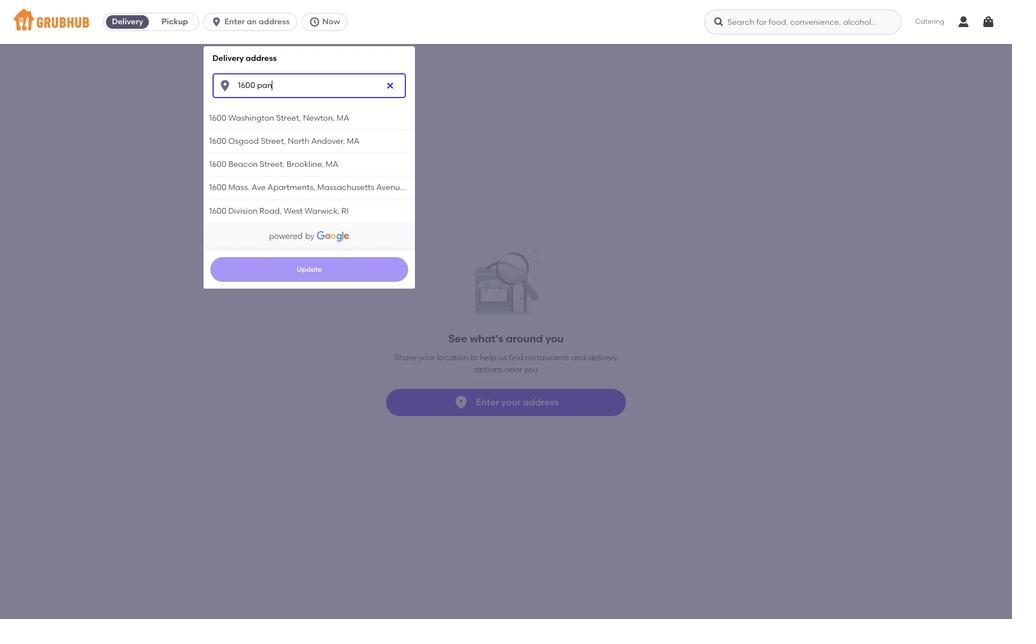 Task type: vqa. For each thing, say whether or not it's contained in the screenshot.
Stars within Taco Villa Stars & Stripes Taco Shop
no



Task type: locate. For each thing, give the bounding box(es) containing it.
catering
[[916, 18, 945, 26]]

you up restaurants
[[546, 332, 564, 345]]

avenue,
[[255, 136, 285, 146], [347, 206, 378, 216]]

enter your address
[[476, 397, 559, 408]]

address down restaurants
[[523, 397, 559, 408]]

1600 for 1600 park avenue soccer field, park avenue, hoboken, nj
[[209, 206, 227, 216]]

position icon image
[[454, 395, 469, 411]]

1600
[[209, 113, 227, 123], [209, 136, 227, 146], [209, 160, 227, 169], [209, 183, 227, 193], [209, 206, 227, 216]]

1600 perrineville road, monroe township, nj link
[[204, 177, 415, 200]]

4 1600 from the top
[[209, 183, 227, 193]]

nj for 1600 perrineville road, monroe township, nj
[[366, 183, 378, 193]]

1600 parker avenue, fort lee, nj
[[209, 136, 333, 146]]

0 horizontal spatial you
[[524, 365, 538, 374]]

avenue for park
[[248, 206, 276, 216]]

1 vertical spatial avenue
[[248, 206, 276, 216]]

0 vertical spatial avenue,
[[255, 136, 285, 146]]

you
[[546, 332, 564, 345], [524, 365, 538, 374]]

1 vertical spatial nj
[[366, 183, 378, 193]]

your inside button
[[502, 397, 521, 408]]

options
[[475, 365, 503, 374]]

and
[[571, 353, 587, 363]]

nj right lee,
[[322, 136, 333, 146]]

2 vertical spatial address
[[523, 397, 559, 408]]

1 vertical spatial enter
[[476, 397, 500, 408]]

hoboken,
[[380, 206, 416, 216]]

you right "near"
[[524, 365, 538, 374]]

0 vertical spatial enter
[[225, 17, 245, 27]]

now
[[323, 17, 340, 27]]

address down enter an address
[[246, 54, 277, 63]]

dc
[[404, 113, 416, 123]]

0 vertical spatial delivery
[[112, 17, 143, 27]]

you inside share your location to help us find restaurants and delivery options near you
[[524, 365, 538, 374]]

0 horizontal spatial avenue
[[248, 206, 276, 216]]

delivery left pickup
[[112, 17, 143, 27]]

park left place,
[[228, 160, 246, 169]]

0 vertical spatial address
[[259, 17, 290, 27]]

0 horizontal spatial enter
[[225, 17, 245, 27]]

1600 inside "link"
[[209, 136, 227, 146]]

avenue
[[280, 113, 309, 123], [248, 206, 276, 216]]

address
[[259, 17, 290, 27], [246, 54, 277, 63], [523, 397, 559, 408]]

1 vertical spatial your
[[502, 397, 521, 408]]

1600 pennsylvania avenue northwest, washington, dc
[[209, 113, 416, 123]]

1600 park place, brooklyn, ny link
[[204, 154, 415, 176]]

1 horizontal spatial nj
[[366, 183, 378, 193]]

1 horizontal spatial delivery
[[213, 54, 244, 63]]

enter left an
[[225, 17, 245, 27]]

address for enter your address
[[523, 397, 559, 408]]

delivery
[[112, 17, 143, 27], [213, 54, 244, 63]]

address inside button
[[523, 397, 559, 408]]

delivery address
[[213, 54, 277, 63]]

avenue down perrineville
[[248, 206, 276, 216]]

avenue up fort
[[280, 113, 309, 123]]

0 vertical spatial your
[[419, 353, 435, 363]]

pickup
[[162, 17, 188, 27]]

what's
[[470, 332, 504, 345]]

svg image
[[982, 15, 996, 29], [211, 16, 222, 28], [309, 16, 320, 28], [218, 79, 232, 92], [386, 81, 395, 90]]

to
[[471, 353, 478, 363]]

restaurants
[[526, 353, 569, 363]]

avenue, inside "link"
[[255, 136, 285, 146]]

delivery down enter an address button
[[213, 54, 244, 63]]

1600 for 1600 pennsylvania avenue northwest, washington, dc
[[209, 113, 227, 123]]

park for avenue
[[228, 206, 246, 216]]

your inside share your location to help us find restaurants and delivery options near you
[[419, 353, 435, 363]]

enter inside button
[[225, 17, 245, 27]]

avenue, up 1600 park place, brooklyn, ny
[[255, 136, 285, 146]]

2 1600 from the top
[[209, 136, 227, 146]]

1 vertical spatial you
[[524, 365, 538, 374]]

1 vertical spatial avenue,
[[347, 206, 378, 216]]

svg image inside enter an address button
[[211, 16, 222, 28]]

park down perrineville
[[228, 206, 246, 216]]

1 horizontal spatial avenue
[[280, 113, 309, 123]]

catering button
[[908, 9, 953, 35]]

enter for enter your address
[[476, 397, 500, 408]]

your
[[419, 353, 435, 363], [502, 397, 521, 408]]

enter an address
[[225, 17, 290, 27]]

1 horizontal spatial enter
[[476, 397, 500, 408]]

2 horizontal spatial nj
[[418, 206, 429, 216]]

avenue, down 'township,'
[[347, 206, 378, 216]]

share your location to help us find restaurants and delivery options near you
[[395, 353, 618, 374]]

main navigation navigation
[[0, 0, 1013, 619]]

0 horizontal spatial avenue,
[[255, 136, 285, 146]]

address inside button
[[259, 17, 290, 27]]

1600 park avenue soccer field, park avenue, hoboken, nj link
[[204, 200, 429, 223]]

update
[[297, 265, 322, 273]]

0 vertical spatial nj
[[322, 136, 333, 146]]

delivery inside button
[[112, 17, 143, 27]]

1 1600 from the top
[[209, 113, 227, 123]]

enter for enter an address
[[225, 17, 245, 27]]

0 horizontal spatial delivery
[[112, 17, 143, 27]]

your for share
[[419, 353, 435, 363]]

park right field,
[[328, 206, 346, 216]]

share
[[395, 353, 417, 363]]

0 vertical spatial avenue
[[280, 113, 309, 123]]

nj inside "link"
[[322, 136, 333, 146]]

nj
[[322, 136, 333, 146], [366, 183, 378, 193], [418, 206, 429, 216]]

3 1600 from the top
[[209, 160, 227, 169]]

1 horizontal spatial your
[[502, 397, 521, 408]]

your down "near"
[[502, 397, 521, 408]]

0 horizontal spatial your
[[419, 353, 435, 363]]

5 1600 from the top
[[209, 206, 227, 216]]

around
[[506, 332, 543, 345]]

1 horizontal spatial avenue,
[[347, 206, 378, 216]]

1 horizontal spatial you
[[546, 332, 564, 345]]

address right an
[[259, 17, 290, 27]]

1 vertical spatial delivery
[[213, 54, 244, 63]]

delivery for delivery address
[[213, 54, 244, 63]]

your right share
[[419, 353, 435, 363]]

enter inside button
[[476, 397, 500, 408]]

find
[[509, 353, 524, 363]]

0 horizontal spatial nj
[[322, 136, 333, 146]]

0 vertical spatial you
[[546, 332, 564, 345]]

park
[[228, 160, 246, 169], [228, 206, 246, 216], [328, 206, 346, 216]]

delivery for delivery
[[112, 17, 143, 27]]

brooklyn,
[[273, 160, 308, 169]]

svg image inside now button
[[309, 16, 320, 28]]

enter right the position icon
[[476, 397, 500, 408]]

enter
[[225, 17, 245, 27], [476, 397, 500, 408]]

nj right 'township,'
[[366, 183, 378, 193]]

nj right hoboken,
[[418, 206, 429, 216]]

your for enter
[[502, 397, 521, 408]]



Task type: describe. For each thing, give the bounding box(es) containing it.
avenue for pennsylvania
[[280, 113, 309, 123]]

enter an address button
[[204, 13, 302, 31]]

location
[[437, 353, 469, 363]]

1600 park avenue soccer field, park avenue, hoboken, nj
[[209, 206, 429, 216]]

pickup button
[[151, 13, 199, 31]]

update button
[[210, 257, 409, 282]]

delivery
[[588, 353, 618, 363]]

lee,
[[304, 136, 320, 146]]

near
[[505, 365, 523, 374]]

us
[[499, 353, 507, 363]]

park for place,
[[228, 160, 246, 169]]

1 vertical spatial address
[[246, 54, 277, 63]]

perrineville
[[228, 183, 270, 193]]

now button
[[302, 13, 352, 31]]

1600 for 1600 parker avenue, fort lee, nj
[[209, 136, 227, 146]]

1600 pennsylvania avenue northwest, washington, dc link
[[204, 107, 416, 130]]

washington,
[[354, 113, 402, 123]]

address for enter an address
[[259, 17, 290, 27]]

field,
[[306, 206, 327, 216]]

Enter an address search field
[[213, 73, 406, 98]]

see
[[449, 332, 468, 345]]

1600 park place, brooklyn, ny
[[209, 160, 321, 169]]

see what's around you
[[449, 332, 564, 345]]

nj for 1600 parker avenue, fort lee, nj
[[322, 136, 333, 146]]

enter your address button
[[386, 389, 626, 416]]

place,
[[248, 160, 271, 169]]

help
[[480, 353, 497, 363]]

northwest,
[[311, 113, 352, 123]]

svg image
[[714, 16, 725, 28]]

monroe
[[296, 183, 325, 193]]

1600 perrineville road, monroe township, nj
[[209, 183, 378, 193]]

ny
[[310, 160, 321, 169]]

1600 for 1600 perrineville road, monroe township, nj
[[209, 183, 227, 193]]

soccer
[[278, 206, 305, 216]]

parker
[[228, 136, 253, 146]]

delivery button
[[104, 13, 151, 31]]

an
[[247, 17, 257, 27]]

fort
[[287, 136, 302, 146]]

township,
[[327, 183, 365, 193]]

pennsylvania
[[228, 113, 279, 123]]

2 vertical spatial nj
[[418, 206, 429, 216]]

road,
[[272, 183, 294, 193]]

1600 parker avenue, fort lee, nj link
[[204, 130, 415, 153]]

1600 for 1600 park place, brooklyn, ny
[[209, 160, 227, 169]]



